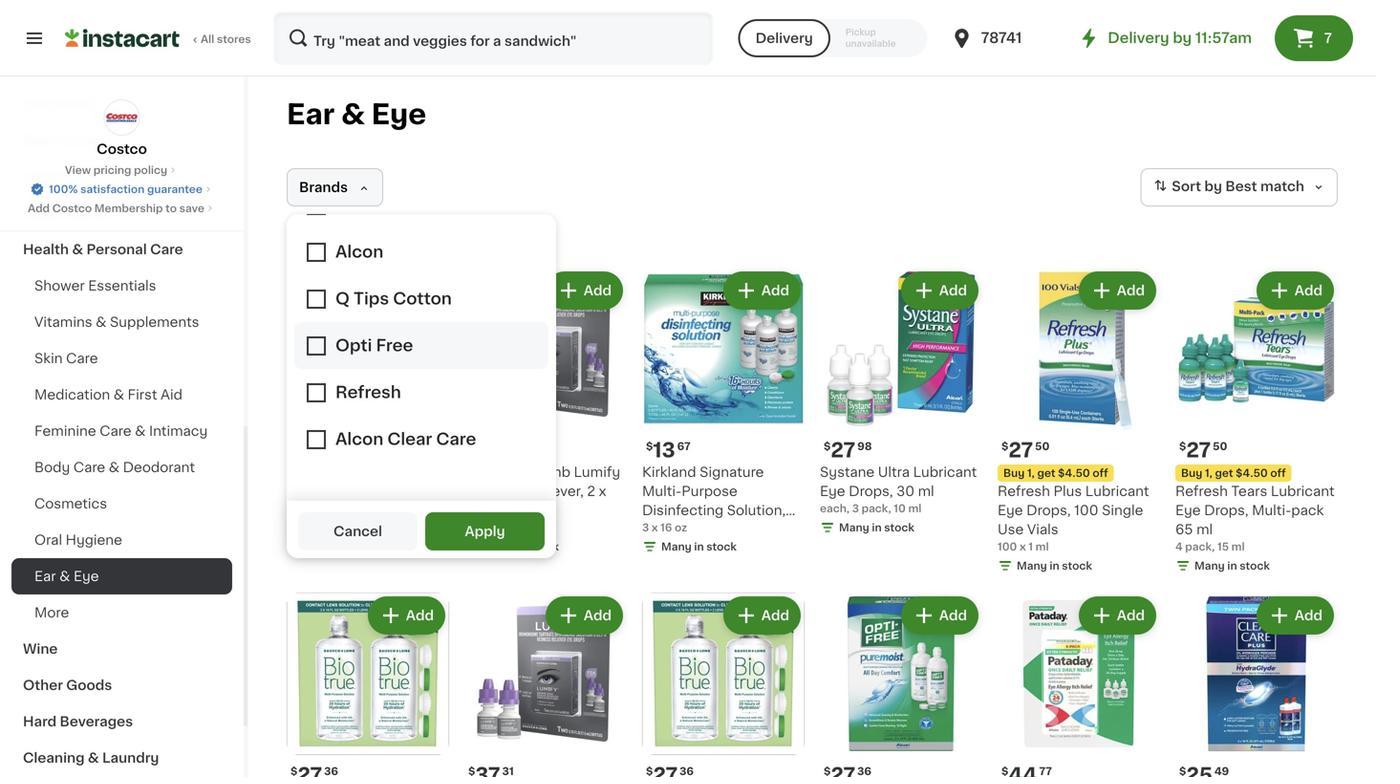 Task type: locate. For each thing, give the bounding box(es) containing it.
$ 27 50 for refresh tears  lubricant eye drops, multi-pack 65 ml
[[1180, 440, 1228, 460]]

100 down plus
[[1075, 504, 1099, 517]]

$
[[469, 441, 476, 452], [646, 441, 653, 452], [824, 441, 831, 452], [1002, 441, 1009, 452], [1180, 441, 1187, 452], [291, 766, 298, 777], [469, 766, 476, 777], [646, 766, 653, 777], [824, 766, 831, 777], [1002, 766, 1009, 777], [1180, 766, 1187, 777]]

& right health
[[72, 243, 83, 256]]

50
[[1036, 441, 1050, 452], [1214, 441, 1228, 452]]

redness
[[465, 485, 524, 498]]

lubricant inside systane ultra lubricant eye drops, 30 ml each, 3 pack, 10 ml
[[914, 466, 977, 479]]

policy
[[134, 165, 167, 175]]

eye inside systane ultra lubricant eye drops, 30 ml each, 3 pack, 10 ml
[[820, 485, 846, 498]]

1 vertical spatial 10
[[894, 503, 906, 514]]

beverages
[[60, 715, 133, 729]]

lubricant for pack
[[1272, 485, 1335, 498]]

2 27 from the left
[[1009, 440, 1034, 460]]

0 vertical spatial costco
[[97, 142, 147, 156]]

1 vertical spatial multi-
[[1253, 504, 1292, 517]]

& left lomb
[[518, 466, 529, 479]]

lubricant for ml
[[914, 466, 977, 479]]

30
[[897, 485, 915, 498]]

buy 1, get $4.50 off for plus
[[1004, 468, 1109, 479]]

buy for refresh tears  lubricant eye drops, multi-pack 65 ml
[[1182, 468, 1203, 479]]

$ inside $ 13 67
[[646, 441, 653, 452]]

many in stock down 15
[[1195, 561, 1271, 571]]

apply
[[465, 525, 505, 538]]

65
[[1176, 523, 1194, 536]]

in down count
[[339, 523, 349, 533]]

lubricant up pack
[[1272, 485, 1335, 498]]

27 up use
[[1009, 440, 1034, 460]]

delivery for delivery
[[756, 32, 813, 45]]

multi- down kirkland
[[643, 485, 682, 498]]

costco link
[[97, 99, 147, 159]]

13
[[653, 440, 676, 460]]

body care & deodorant
[[34, 461, 195, 474]]

eye inside refresh tears  lubricant eye drops, multi-pack 65 ml 4 pack, 15 ml
[[1176, 504, 1202, 517]]

1 horizontal spatial $4.50
[[1236, 468, 1269, 479]]

2 down the redness
[[465, 523, 471, 533]]

50 up the refresh plus  lubricant eye drops, 100 single use vials 100 x 1 ml
[[1036, 441, 1050, 452]]

1 50 from the left
[[1036, 441, 1050, 452]]

beer
[[23, 134, 55, 147]]

1 horizontal spatial drops,
[[1027, 504, 1071, 517]]

1 horizontal spatial 36
[[680, 766, 694, 777]]

liquor link
[[11, 159, 232, 195]]

1 horizontal spatial get
[[1216, 468, 1234, 479]]

$ 27 50
[[1002, 440, 1050, 460], [1180, 440, 1228, 460]]

refresh inside the refresh plus  lubricant eye drops, 100 single use vials 100 x 1 ml
[[998, 485, 1051, 498]]

1 vertical spatial 3
[[643, 523, 649, 533]]

0 horizontal spatial pack,
[[862, 503, 892, 514]]

delivery inside button
[[756, 32, 813, 45]]

purpose
[[682, 485, 738, 498]]

lubricant up "30"
[[914, 466, 977, 479]]

feminine care & intimacy link
[[11, 413, 232, 449]]

x
[[599, 485, 607, 498], [474, 523, 480, 533], [652, 523, 658, 533], [1020, 542, 1027, 552]]

add costco membership to save
[[28, 203, 205, 214]]

0 vertical spatial ear & eye
[[287, 101, 427, 128]]

off up single
[[1093, 468, 1109, 479]]

7.5 down the redness
[[483, 523, 498, 533]]

1 $4.50 from the left
[[1059, 468, 1091, 479]]

0 horizontal spatial refresh
[[998, 485, 1051, 498]]

best for best match
[[1226, 180, 1258, 193]]

delivery for delivery by 11:57am
[[1108, 31, 1170, 45]]

drops, inside the refresh plus  lubricant eye drops, 100 single use vials 100 x 1 ml
[[1027, 504, 1071, 517]]

1 horizontal spatial $ 27 50
[[1180, 440, 1228, 460]]

0 horizontal spatial 10
[[298, 440, 321, 460]]

1 27 from the left
[[831, 440, 856, 460]]

paper goods
[[23, 207, 113, 220]]

pack, right 4
[[1186, 542, 1216, 552]]

3 36 from the left
[[858, 766, 872, 777]]

0 vertical spatial multi-
[[643, 485, 682, 498]]

1 horizontal spatial delivery
[[1108, 31, 1170, 45]]

refresh tears  lubricant eye drops, multi-pack 65 ml 4 pack, 15 ml
[[1176, 485, 1335, 552]]

tips
[[304, 466, 332, 479]]

98
[[858, 441, 872, 452]]

wine link
[[11, 631, 232, 667]]

2 off from the left
[[1271, 468, 1287, 479]]

eye
[[372, 101, 427, 128], [820, 485, 846, 498], [998, 504, 1024, 517], [1176, 504, 1202, 517], [74, 570, 99, 583]]

delivery by 11:57am link
[[1078, 27, 1253, 50]]

10 left 93
[[298, 440, 321, 460]]

100% satisfaction guarantee button
[[30, 178, 214, 197]]

kirkland signature multi-purpose disinfecting solution, 48 oz
[[643, 466, 786, 536]]

10 inside systane ultra lubricant eye drops, 30 ml each, 3 pack, 10 ml
[[894, 503, 906, 514]]

eye inside the refresh plus  lubricant eye drops, 100 single use vials 100 x 1 ml
[[998, 504, 1024, 517]]

in for 93
[[339, 523, 349, 533]]

1 horizontal spatial by
[[1205, 180, 1223, 193]]

lubricant up single
[[1086, 485, 1150, 498]]

oral hygiene
[[34, 534, 122, 547]]

Search field
[[275, 13, 712, 63]]

costco logo image
[[104, 99, 140, 136]]

2 goods from the top
[[66, 679, 112, 692]]

0 horizontal spatial lubricant
[[914, 466, 977, 479]]

product group
[[287, 268, 449, 539], [465, 268, 627, 558], [643, 268, 805, 558], [820, 268, 983, 539], [998, 268, 1161, 578], [1176, 268, 1339, 578], [287, 593, 449, 777], [465, 593, 627, 777], [643, 593, 805, 777], [820, 593, 983, 777], [998, 593, 1161, 777], [1176, 593, 1339, 777]]

add button
[[370, 273, 444, 308], [548, 273, 622, 308], [726, 273, 799, 308], [903, 273, 977, 308], [1081, 273, 1155, 308], [1259, 273, 1333, 308], [370, 599, 444, 633], [548, 599, 622, 633], [726, 599, 799, 633], [903, 599, 977, 633], [1081, 599, 1155, 633], [1259, 599, 1333, 633]]

1 buy from the left
[[1004, 468, 1025, 479]]

drops, for tears
[[1205, 504, 1249, 517]]

by
[[1174, 31, 1193, 45], [1205, 180, 1223, 193]]

care up the body care & deodorant
[[100, 425, 132, 438]]

best for best seller
[[293, 420, 313, 429]]

many down "apply"
[[484, 542, 514, 552]]

$4.50 up tears
[[1236, 468, 1269, 479]]

0 horizontal spatial multi-
[[643, 485, 682, 498]]

stock down q-tips cotton swabs, 1750-count 1750 ct
[[351, 523, 381, 533]]

many for 27
[[840, 523, 870, 533]]

add inside add costco membership to save link
[[28, 203, 50, 214]]

care for feminine
[[100, 425, 132, 438]]

many in stock down systane ultra lubricant eye drops, 30 ml each, 3 pack, 10 ml
[[840, 523, 915, 533]]

48
[[643, 523, 661, 536]]

2 buy 1, get $4.50 off from the left
[[1182, 468, 1287, 479]]

paper
[[23, 207, 63, 220]]

1 horizontal spatial pack,
[[1186, 542, 1216, 552]]

1 horizontal spatial 2
[[587, 485, 596, 498]]

cotton
[[335, 466, 382, 479]]

sort by
[[1173, 180, 1223, 193]]

medication
[[34, 388, 110, 402]]

refresh inside refresh tears  lubricant eye drops, multi-pack 65 ml 4 pack, 15 ml
[[1176, 485, 1229, 498]]

$ 27 98
[[824, 440, 872, 460]]

guarantee
[[147, 184, 203, 195]]

stock down "30"
[[885, 523, 915, 533]]

1 horizontal spatial 50
[[1214, 441, 1228, 452]]

by for sort
[[1205, 180, 1223, 193]]

lubricant inside refresh tears  lubricant eye drops, multi-pack 65 ml 4 pack, 15 ml
[[1272, 485, 1335, 498]]

in down disinfecting
[[695, 542, 704, 552]]

tears
[[1232, 485, 1268, 498]]

1 off from the left
[[1093, 468, 1109, 479]]

lubricant inside the refresh plus  lubricant eye drops, 100 single use vials 100 x 1 ml
[[1086, 485, 1150, 498]]

3 left 16
[[643, 523, 649, 533]]

0 vertical spatial pack,
[[862, 503, 892, 514]]

off up refresh tears  lubricant eye drops, multi-pack 65 ml 4 pack, 15 ml
[[1271, 468, 1287, 479]]

many down 16
[[662, 542, 692, 552]]

& down the feminine care & intimacy
[[109, 461, 120, 474]]

stock for 93
[[351, 523, 381, 533]]

many down 15
[[1195, 561, 1225, 571]]

x left 1
[[1020, 542, 1027, 552]]

0 vertical spatial best
[[1226, 180, 1258, 193]]

personal
[[86, 243, 147, 256]]

78741 button
[[951, 11, 1066, 65]]

2 horizontal spatial drops,
[[1205, 504, 1249, 517]]

0 horizontal spatial 3
[[643, 523, 649, 533]]

& up more on the bottom left
[[59, 570, 70, 583]]

cleaning & laundry
[[23, 752, 159, 765]]

vitamins
[[34, 316, 92, 329]]

7.5
[[465, 504, 484, 517], [483, 523, 498, 533]]

laundry
[[102, 752, 159, 765]]

buy up use
[[1004, 468, 1025, 479]]

0 horizontal spatial delivery
[[756, 32, 813, 45]]

1 horizontal spatial lubricant
[[1086, 485, 1150, 498]]

buy 1, get $4.50 off up tears
[[1182, 468, 1287, 479]]

many down each,
[[840, 523, 870, 533]]

best inside product group
[[293, 420, 313, 429]]

pack, down ultra
[[862, 503, 892, 514]]

$ inside $ 27 98
[[824, 441, 831, 452]]

0 vertical spatial 100
[[1075, 504, 1099, 517]]

2 get from the left
[[1216, 468, 1234, 479]]

0 vertical spatial goods
[[67, 207, 113, 220]]

floral
[[23, 61, 61, 75]]

stock
[[351, 523, 381, 533], [885, 523, 915, 533], [529, 542, 559, 552], [707, 542, 737, 552], [1063, 561, 1093, 571], [1240, 561, 1271, 571]]

many down ct
[[306, 523, 336, 533]]

x inside the refresh plus  lubricant eye drops, 100 single use vials 100 x 1 ml
[[1020, 542, 1027, 552]]

goods down satisfaction
[[67, 207, 113, 220]]

0 horizontal spatial off
[[1093, 468, 1109, 479]]

liquor
[[23, 170, 67, 184]]

drops, down ultra
[[849, 485, 894, 498]]

0 vertical spatial 10
[[298, 440, 321, 460]]

0 horizontal spatial $ 27 50
[[1002, 440, 1050, 460]]

1 goods from the top
[[67, 207, 113, 220]]

78741
[[982, 31, 1023, 45]]

refresh
[[998, 485, 1051, 498], [1176, 485, 1229, 498]]

36
[[324, 766, 338, 777], [680, 766, 694, 777], [858, 766, 872, 777]]

4
[[1176, 542, 1183, 552]]

1, for tears
[[1206, 468, 1213, 479]]

3
[[853, 503, 860, 514], [643, 523, 649, 533]]

0 vertical spatial 3
[[853, 503, 860, 514]]

0 horizontal spatial by
[[1174, 31, 1193, 45]]

oz right 16
[[675, 523, 688, 533]]

refresh for refresh tears  lubricant eye drops, multi-pack 65 ml
[[1176, 485, 1229, 498]]

electronics link
[[11, 86, 232, 122]]

$ 27 50 up 65
[[1180, 440, 1228, 460]]

many in stock down 16
[[662, 542, 737, 552]]

get for plus
[[1038, 468, 1056, 479]]

in down vials
[[1050, 561, 1060, 571]]

in for 37
[[517, 542, 526, 552]]

view pricing policy link
[[65, 163, 179, 178]]

1 buy 1, get $4.50 off from the left
[[1004, 468, 1109, 479]]

x down the redness
[[474, 523, 480, 533]]

0 horizontal spatial 36
[[324, 766, 338, 777]]

1 $ 27 50 from the left
[[1002, 440, 1050, 460]]

goods for paper goods
[[67, 207, 113, 220]]

& down shower essentials
[[96, 316, 107, 329]]

stock for 13
[[707, 542, 737, 552]]

product group containing 13
[[643, 268, 805, 558]]

0 horizontal spatial 50
[[1036, 441, 1050, 452]]

7.5 up "apply"
[[465, 504, 484, 517]]

multi- down tears
[[1253, 504, 1292, 517]]

1 vertical spatial best
[[293, 420, 313, 429]]

1 horizontal spatial ear
[[287, 101, 335, 128]]

other
[[23, 679, 63, 692]]

best left seller
[[293, 420, 313, 429]]

1 vertical spatial by
[[1205, 180, 1223, 193]]

cleaning & laundry link
[[11, 740, 232, 776]]

1 horizontal spatial off
[[1271, 468, 1287, 479]]

10 down "30"
[[894, 503, 906, 514]]

many for 13
[[662, 542, 692, 552]]

many
[[306, 523, 336, 533], [840, 523, 870, 533], [484, 542, 514, 552], [662, 542, 692, 552], [1017, 561, 1048, 571], [1195, 561, 1225, 571]]

buy 1, get $4.50 off up plus
[[1004, 468, 1109, 479]]

by inside field
[[1205, 180, 1223, 193]]

1 horizontal spatial 10
[[894, 503, 906, 514]]

oz right 48
[[664, 523, 680, 536]]

1, up vials
[[1028, 468, 1035, 479]]

stock for 27
[[885, 523, 915, 533]]

reliever,
[[527, 485, 584, 498]]

ear & eye up the brands dropdown button at the left top
[[287, 101, 427, 128]]

in for 13
[[695, 542, 704, 552]]

3 right each,
[[853, 503, 860, 514]]

body care & deodorant link
[[11, 449, 232, 486]]

2 $4.50 from the left
[[1236, 468, 1269, 479]]

q-
[[287, 466, 304, 479]]

drops, for ultra
[[849, 485, 894, 498]]

0 horizontal spatial 1,
[[1028, 468, 1035, 479]]

best seller
[[293, 420, 341, 429]]

by right sort
[[1205, 180, 1223, 193]]

1 get from the left
[[1038, 468, 1056, 479]]

drops, inside systane ultra lubricant eye drops, 30 ml each, 3 pack, 10 ml
[[849, 485, 894, 498]]

1 horizontal spatial 1,
[[1206, 468, 1213, 479]]

$4.50 up plus
[[1059, 468, 1091, 479]]

by left 11:57am
[[1174, 31, 1193, 45]]

1 horizontal spatial multi-
[[1253, 504, 1292, 517]]

0 horizontal spatial buy 1, get $4.50 off
[[1004, 468, 1109, 479]]

0 horizontal spatial get
[[1038, 468, 1056, 479]]

stock down kirkland signature multi-purpose disinfecting solution, 48 oz
[[707, 542, 737, 552]]

ear & eye down oral hygiene
[[34, 570, 99, 583]]

1 horizontal spatial buy 1, get $4.50 off
[[1182, 468, 1287, 479]]

best left the match
[[1226, 180, 1258, 193]]

apply button
[[425, 513, 545, 551]]

goods up beverages
[[66, 679, 112, 692]]

0 horizontal spatial 27
[[831, 440, 856, 460]]

1 1, from the left
[[1028, 468, 1035, 479]]

0 horizontal spatial costco
[[52, 203, 92, 214]]

1 vertical spatial 100
[[998, 542, 1018, 552]]

buy up 65
[[1182, 468, 1203, 479]]

1 vertical spatial ear
[[34, 570, 56, 583]]

1 horizontal spatial buy
[[1182, 468, 1203, 479]]

costco up the "view pricing policy" link
[[97, 142, 147, 156]]

in for 27
[[872, 523, 882, 533]]

10
[[298, 440, 321, 460], [894, 503, 906, 514]]

2 buy from the left
[[1182, 468, 1203, 479]]

100 down use
[[998, 542, 1018, 552]]

0 horizontal spatial best
[[293, 420, 313, 429]]

refresh up use
[[998, 485, 1051, 498]]

1 horizontal spatial 27
[[1009, 440, 1034, 460]]

1 horizontal spatial 100
[[1075, 504, 1099, 517]]

vitamins & supplements
[[34, 316, 199, 329]]

0 horizontal spatial $4.50
[[1059, 468, 1091, 479]]

many for 37
[[484, 542, 514, 552]]

1 vertical spatial ear & eye
[[34, 570, 99, 583]]

many in stock down ct
[[306, 523, 381, 533]]

$ 27 50 up use
[[1002, 440, 1050, 460]]

1 vertical spatial pack,
[[1186, 542, 1216, 552]]

& inside $ 37 bausch & lomb lumify redness reliever, 2 x 7.5 ml 2 x 7.5 ml
[[518, 466, 529, 479]]

1 horizontal spatial 3
[[853, 503, 860, 514]]

in down the redness
[[517, 542, 526, 552]]

multi-
[[643, 485, 682, 498], [1253, 504, 1292, 517]]

0 vertical spatial 7.5
[[465, 504, 484, 517]]

1 vertical spatial 2
[[465, 523, 471, 533]]

0 horizontal spatial buy
[[1004, 468, 1025, 479]]

many in stock for 13
[[662, 542, 737, 552]]

hard
[[23, 715, 57, 729]]

care right body
[[73, 461, 105, 474]]

2 horizontal spatial 27
[[1187, 440, 1212, 460]]

1, up refresh tears  lubricant eye drops, multi-pack 65 ml 4 pack, 15 ml
[[1206, 468, 1213, 479]]

1
[[1029, 542, 1034, 552]]

2 horizontal spatial 36
[[858, 766, 872, 777]]

0 vertical spatial ear
[[287, 101, 335, 128]]

stock down reliever,
[[529, 542, 559, 552]]

ear up brands
[[287, 101, 335, 128]]

health & personal care link
[[11, 231, 232, 268]]

50 up refresh tears  lubricant eye drops, multi-pack 65 ml 4 pack, 15 ml
[[1214, 441, 1228, 452]]

27 up 65
[[1187, 440, 1212, 460]]

buy 1, get $4.50 off
[[1004, 468, 1109, 479], [1182, 468, 1287, 479]]

0 horizontal spatial drops,
[[849, 485, 894, 498]]

3 inside product group
[[643, 523, 649, 533]]

costco down 100%
[[52, 203, 92, 214]]

10 inside product group
[[298, 440, 321, 460]]

instacart logo image
[[65, 27, 180, 50]]

None search field
[[273, 11, 714, 65]]

many in stock down "apply"
[[484, 542, 559, 552]]

many in stock for 93
[[306, 523, 381, 533]]

refresh up 65
[[1176, 485, 1229, 498]]

2 50 from the left
[[1214, 441, 1228, 452]]

brands button
[[287, 168, 383, 207]]

0 horizontal spatial 2
[[465, 523, 471, 533]]

50 for plus
[[1036, 441, 1050, 452]]

get up plus
[[1038, 468, 1056, 479]]

1 vertical spatial goods
[[66, 679, 112, 692]]

2 $ 27 50 from the left
[[1180, 440, 1228, 460]]

lubricant
[[914, 466, 977, 479], [1086, 485, 1150, 498], [1272, 485, 1335, 498]]

0 horizontal spatial ear
[[34, 570, 56, 583]]

2 horizontal spatial lubricant
[[1272, 485, 1335, 498]]

many in stock down 1
[[1017, 561, 1093, 571]]

100
[[1075, 504, 1099, 517], [998, 542, 1018, 552]]

1 vertical spatial costco
[[52, 203, 92, 214]]

2 down lumify
[[587, 485, 596, 498]]

0 horizontal spatial 100
[[998, 542, 1018, 552]]

best inside field
[[1226, 180, 1258, 193]]

in down systane ultra lubricant eye drops, 30 ml each, 3 pack, 10 ml
[[872, 523, 882, 533]]

1 horizontal spatial refresh
[[1176, 485, 1229, 498]]

ear down oral
[[34, 570, 56, 583]]

drops, up vials
[[1027, 504, 1071, 517]]

50 for tears
[[1214, 441, 1228, 452]]

cleaning
[[23, 752, 85, 765]]

1 horizontal spatial best
[[1226, 180, 1258, 193]]

2 refresh from the left
[[1176, 485, 1229, 498]]

delivery button
[[739, 19, 831, 57]]

3 27 from the left
[[1187, 440, 1212, 460]]

0 vertical spatial by
[[1174, 31, 1193, 45]]

27 left 98
[[831, 440, 856, 460]]

2 1, from the left
[[1206, 468, 1213, 479]]

get up tears
[[1216, 468, 1234, 479]]

drops, inside refresh tears  lubricant eye drops, multi-pack 65 ml 4 pack, 15 ml
[[1205, 504, 1249, 517]]

1 refresh from the left
[[998, 485, 1051, 498]]

ear
[[287, 101, 335, 128], [34, 570, 56, 583]]

seller
[[315, 420, 341, 429]]

drops,
[[849, 485, 894, 498], [1027, 504, 1071, 517], [1205, 504, 1249, 517]]

care right skin
[[66, 352, 98, 365]]

stores
[[217, 34, 251, 44]]

drops, down tears
[[1205, 504, 1249, 517]]



Task type: describe. For each thing, give the bounding box(es) containing it.
refresh for refresh plus  lubricant eye drops, 100 single use vials
[[998, 485, 1051, 498]]

$ 27 50 for refresh plus  lubricant eye drops, 100 single use vials
[[1002, 440, 1050, 460]]

all stores link
[[65, 11, 252, 65]]

kirkland
[[643, 466, 697, 479]]

shower essentials link
[[11, 268, 232, 304]]

swabs,
[[386, 466, 433, 479]]

off for plus
[[1093, 468, 1109, 479]]

first
[[128, 388, 157, 402]]

cancel
[[334, 525, 382, 538]]

count
[[324, 485, 363, 498]]

wine
[[23, 643, 58, 656]]

1 horizontal spatial costco
[[97, 142, 147, 156]]

2 36 from the left
[[680, 766, 694, 777]]

eye for refresh tears  lubricant eye drops, multi-pack 65 ml
[[1176, 504, 1202, 517]]

15
[[1218, 542, 1230, 552]]

many in stock for 37
[[484, 542, 559, 552]]

hygiene
[[66, 534, 122, 547]]

aid
[[161, 388, 183, 402]]

3 inside systane ultra lubricant eye drops, 30 ml each, 3 pack, 10 ml
[[853, 503, 860, 514]]

stock down the refresh plus  lubricant eye drops, 100 single use vials 100 x 1 ml
[[1063, 561, 1093, 571]]

q-tips cotton swabs, 1750-count 1750 ct
[[287, 466, 433, 514]]

stock down refresh tears  lubricant eye drops, multi-pack 65 ml 4 pack, 15 ml
[[1240, 561, 1271, 571]]

off for tears
[[1271, 468, 1287, 479]]

shower
[[34, 279, 85, 293]]

intimacy
[[149, 425, 208, 438]]

0 horizontal spatial ear & eye
[[34, 570, 99, 583]]

use
[[998, 523, 1024, 536]]

costco inside add costco membership to save link
[[52, 203, 92, 214]]

service type group
[[739, 19, 928, 57]]

systane
[[820, 466, 875, 479]]

health & personal care
[[23, 243, 183, 256]]

all
[[201, 34, 214, 44]]

each,
[[820, 503, 850, 514]]

& right beer at the top left of page
[[59, 134, 70, 147]]

deodorant
[[123, 461, 195, 474]]

27 for refresh tears  lubricant eye drops, multi-pack 65 ml
[[1187, 440, 1212, 460]]

lubricant for single
[[1086, 485, 1150, 498]]

1750-
[[287, 485, 324, 498]]

vitamins & supplements link
[[11, 304, 232, 340]]

7 button
[[1276, 15, 1354, 61]]

goods for other goods
[[66, 679, 112, 692]]

best match
[[1226, 180, 1305, 193]]

care for skin
[[66, 352, 98, 365]]

essentials
[[88, 279, 156, 293]]

& down first
[[135, 425, 146, 438]]

ct
[[314, 503, 325, 514]]

Best match Sort by field
[[1141, 168, 1339, 207]]

93
[[323, 441, 337, 452]]

match
[[1261, 180, 1305, 193]]

hard beverages link
[[11, 704, 232, 740]]

stock for 37
[[529, 542, 559, 552]]

oz inside kirkland signature multi-purpose disinfecting solution, 48 oz
[[664, 523, 680, 536]]

oral hygiene link
[[11, 522, 232, 558]]

beer & cider link
[[11, 122, 232, 159]]

add costco membership to save link
[[28, 201, 216, 216]]

x down lumify
[[599, 485, 607, 498]]

drops, for plus
[[1027, 504, 1071, 517]]

other goods link
[[11, 667, 232, 704]]

$4.50 for plus
[[1059, 468, 1091, 479]]

multi- inside kirkland signature multi-purpose disinfecting solution, 48 oz
[[643, 485, 682, 498]]

refresh plus  lubricant eye drops, 100 single use vials 100 x 1 ml
[[998, 485, 1150, 552]]

lumify
[[574, 466, 621, 479]]

1 vertical spatial 7.5
[[483, 523, 498, 533]]

lomb
[[532, 466, 571, 479]]

100%
[[49, 184, 78, 195]]

pack, inside refresh tears  lubricant eye drops, multi-pack 65 ml 4 pack, 15 ml
[[1186, 542, 1216, 552]]

view
[[65, 165, 91, 175]]

delivery by 11:57am
[[1108, 31, 1253, 45]]

health
[[23, 243, 69, 256]]

77
[[1040, 766, 1053, 777]]

more link
[[11, 595, 232, 631]]

many for 93
[[306, 523, 336, 533]]

membership
[[94, 203, 163, 214]]

eye for systane ultra lubricant eye drops, 30 ml
[[820, 485, 846, 498]]

many down 1
[[1017, 561, 1048, 571]]

skin
[[34, 352, 63, 365]]

10 93
[[298, 440, 337, 460]]

beer & cider
[[23, 134, 111, 147]]

1 horizontal spatial ear & eye
[[287, 101, 427, 128]]

skin care
[[34, 352, 98, 365]]

bausch
[[465, 466, 515, 479]]

signature
[[700, 466, 764, 479]]

1, for plus
[[1028, 468, 1035, 479]]

cosmetics
[[34, 497, 107, 511]]

feminine care & intimacy
[[34, 425, 208, 438]]

buy 1, get $4.50 off for tears
[[1182, 468, 1287, 479]]

& up the brands dropdown button at the left top
[[341, 101, 365, 128]]

body
[[34, 461, 70, 474]]

49
[[1215, 766, 1230, 777]]

floral link
[[11, 50, 232, 86]]

& down beverages
[[88, 752, 99, 765]]

$4.50 for tears
[[1236, 468, 1269, 479]]

cosmetics link
[[11, 486, 232, 522]]

$ 37 bausch & lomb lumify redness reliever, 2 x 7.5 ml 2 x 7.5 ml
[[465, 440, 621, 533]]

all stores
[[201, 34, 251, 44]]

single
[[1103, 504, 1144, 517]]

by for delivery
[[1174, 31, 1193, 45]]

ml inside the refresh plus  lubricant eye drops, 100 single use vials 100 x 1 ml
[[1036, 542, 1049, 552]]

11:57am
[[1196, 31, 1253, 45]]

multi- inside refresh tears  lubricant eye drops, multi-pack 65 ml 4 pack, 15 ml
[[1253, 504, 1292, 517]]

systane ultra lubricant eye drops, 30 ml each, 3 pack, 10 ml
[[820, 466, 977, 514]]

electronics
[[23, 98, 101, 111]]

medication & first aid
[[34, 388, 183, 402]]

100% satisfaction guarantee
[[49, 184, 203, 195]]

27 for refresh plus  lubricant eye drops, 100 single use vials
[[1009, 440, 1034, 460]]

$ inside $ 37 bausch & lomb lumify redness reliever, 2 x 7.5 ml 2 x 7.5 ml
[[469, 441, 476, 452]]

37
[[476, 440, 501, 460]]

product group containing 37
[[465, 268, 627, 558]]

view pricing policy
[[65, 165, 167, 175]]

pack, inside systane ultra lubricant eye drops, 30 ml each, 3 pack, 10 ml
[[862, 503, 892, 514]]

& left first
[[114, 388, 124, 402]]

product group containing 10
[[287, 268, 449, 539]]

solution,
[[727, 504, 786, 517]]

get for tears
[[1216, 468, 1234, 479]]

buy for refresh plus  lubricant eye drops, 100 single use vials
[[1004, 468, 1025, 479]]

satisfaction
[[80, 184, 145, 195]]

save
[[179, 203, 205, 214]]

in down 15
[[1228, 561, 1238, 571]]

more
[[34, 606, 69, 620]]

x left 16
[[652, 523, 658, 533]]

0 vertical spatial 2
[[587, 485, 596, 498]]

many in stock for 27
[[840, 523, 915, 533]]

care down to
[[150, 243, 183, 256]]

1 36 from the left
[[324, 766, 338, 777]]

paper goods link
[[11, 195, 232, 231]]

eye for refresh plus  lubricant eye drops, 100 single use vials
[[998, 504, 1024, 517]]

care for body
[[73, 461, 105, 474]]



Task type: vqa. For each thing, say whether or not it's contained in the screenshot.
stock associated with 37
yes



